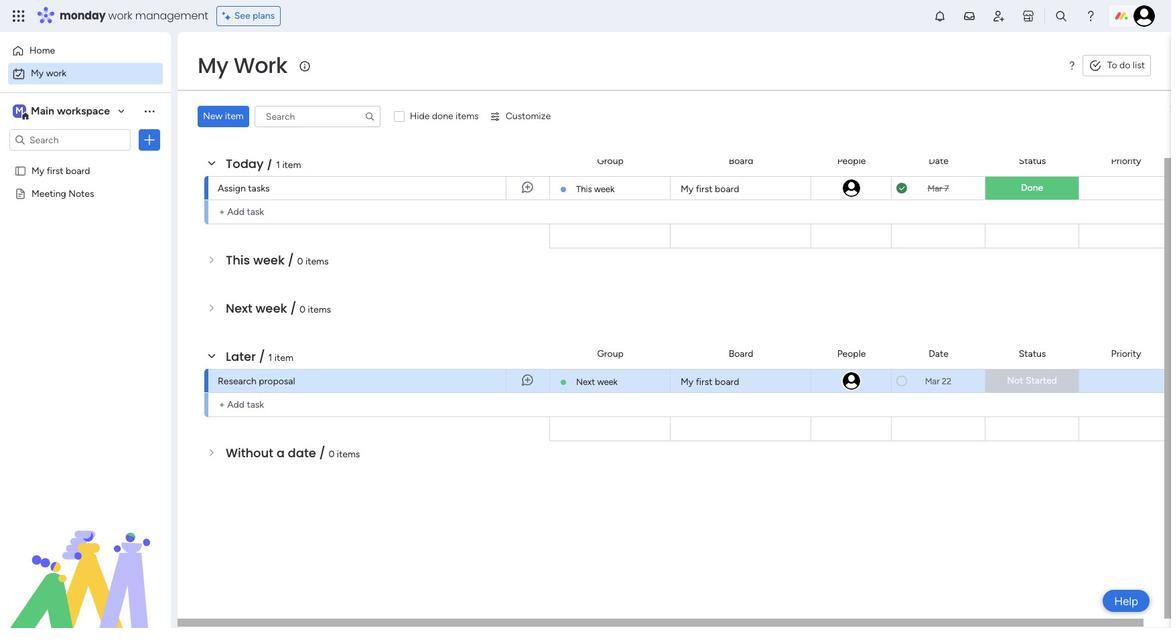 Task type: vqa. For each thing, say whether or not it's contained in the screenshot.
Group for Today /
yes



Task type: describe. For each thing, give the bounding box(es) containing it.
next for next week
[[576, 377, 595, 387]]

group for today /
[[597, 155, 624, 166]]

meeting
[[31, 188, 66, 199]]

Filter dashboard by text search field
[[254, 106, 380, 127]]

see plans button
[[216, 6, 281, 26]]

monday
[[60, 8, 106, 23]]

mar 7
[[927, 183, 949, 193]]

main workspace
[[31, 105, 110, 117]]

research
[[218, 376, 256, 387]]

home option
[[8, 40, 163, 62]]

items right done
[[456, 111, 479, 122]]

dates
[[255, 107, 290, 124]]

Search in workspace field
[[28, 132, 112, 148]]

1 horizontal spatial kendall parks image
[[1134, 5, 1155, 27]]

today / 1 item
[[226, 155, 301, 172]]

assign
[[218, 183, 246, 194]]

item inside new item button
[[225, 111, 244, 122]]

item inside later / 1 item
[[275, 352, 293, 364]]

mar for mar 22
[[925, 376, 940, 386]]

m
[[15, 105, 23, 117]]

my work link
[[8, 63, 163, 84]]

22
[[942, 376, 952, 386]]

menu image
[[1066, 60, 1077, 71]]

monday marketplace image
[[1022, 9, 1035, 23]]

this for this week / 0 items
[[226, 252, 250, 269]]

new item button
[[198, 106, 249, 127]]

people for today /
[[837, 155, 866, 166]]

next for next week / 0 items
[[226, 300, 252, 317]]

date for today /
[[929, 155, 949, 166]]

search image
[[364, 111, 375, 122]]

0 vertical spatial first
[[47, 165, 63, 176]]

list box containing my first board
[[0, 156, 171, 386]]

board for later /
[[729, 348, 753, 359]]

help button
[[1103, 590, 1150, 612]]

my work
[[31, 68, 66, 79]]

group for later /
[[597, 348, 624, 359]]

to
[[1107, 60, 1117, 71]]

status for today /
[[1019, 155, 1046, 166]]

kendall parks image
[[841, 371, 861, 391]]

proposal
[[259, 376, 295, 387]]

v2 done deadline image
[[896, 182, 907, 195]]

invite members image
[[992, 9, 1006, 23]]

workspace selection element
[[13, 103, 112, 121]]

2 add from the top
[[227, 399, 245, 411]]

items inside next week / 0 items
[[308, 304, 331, 316]]

a
[[276, 445, 285, 462]]

this week / 0 items
[[226, 252, 329, 269]]

board for first my first board link from the bottom
[[715, 377, 739, 388]]

week for next week
[[597, 377, 618, 387]]

new
[[203, 111, 223, 122]]

1 vertical spatial kendall parks image
[[841, 178, 861, 198]]

0 vertical spatial my first board
[[31, 165, 90, 176]]

done
[[1021, 182, 1043, 194]]

hide
[[410, 111, 430, 122]]

board for today /
[[729, 155, 753, 166]]

my inside option
[[31, 68, 44, 79]]

assign tasks
[[218, 183, 270, 194]]

search everything image
[[1055, 9, 1068, 23]]

plans
[[253, 10, 275, 21]]

not
[[1007, 375, 1023, 387]]

0 inside without a date / 0 items
[[329, 449, 335, 460]]

public board image for my first board
[[14, 164, 27, 177]]

my work option
[[8, 63, 163, 84]]

1 my first board link from the top
[[679, 177, 803, 200]]

workspace
[[57, 105, 110, 117]]

notifications image
[[933, 9, 947, 23]]

do
[[1120, 60, 1131, 71]]

1 for later /
[[268, 352, 272, 364]]

work for monday
[[108, 8, 132, 23]]

research proposal
[[218, 376, 295, 387]]



Task type: locate. For each thing, give the bounding box(es) containing it.
status for later /
[[1019, 348, 1046, 359]]

work for my
[[46, 68, 66, 79]]

list box
[[0, 156, 171, 386]]

done
[[432, 111, 453, 122]]

1 vertical spatial board
[[715, 184, 739, 195]]

this week
[[576, 184, 615, 194]]

1 horizontal spatial 1
[[276, 159, 280, 171]]

meeting notes
[[31, 188, 94, 199]]

0 up next week / 0 items at the left
[[297, 256, 303, 267]]

items
[[456, 111, 479, 122], [305, 256, 329, 267], [308, 304, 331, 316], [337, 449, 360, 460]]

1 status from the top
[[1019, 155, 1046, 166]]

2 my first board link from the top
[[679, 370, 803, 393]]

2 + from the top
[[219, 399, 225, 411]]

0 for next week /
[[300, 304, 306, 316]]

public board image down workspace icon
[[14, 164, 27, 177]]

0 right 'date'
[[329, 449, 335, 460]]

my first board for first my first board link
[[681, 184, 739, 195]]

workspace options image
[[143, 104, 156, 118]]

my first board for first my first board link from the bottom
[[681, 377, 739, 388]]

without
[[226, 445, 273, 462]]

hide done items
[[410, 111, 479, 122]]

1 vertical spatial 1
[[268, 352, 272, 364]]

to do list button
[[1082, 55, 1151, 76]]

2 board from the top
[[729, 348, 753, 359]]

1 vertical spatial next
[[576, 377, 595, 387]]

0 vertical spatial date
[[929, 155, 949, 166]]

item down research proposal
[[247, 399, 266, 411]]

first
[[47, 165, 63, 176], [696, 184, 713, 195], [696, 377, 713, 388]]

0 vertical spatial 0
[[297, 256, 303, 267]]

lottie animation image
[[0, 493, 171, 628]]

0 inside next week / 0 items
[[300, 304, 306, 316]]

started
[[1026, 375, 1057, 387]]

date for later /
[[929, 348, 949, 359]]

0 horizontal spatial kendall parks image
[[841, 178, 861, 198]]

2 vertical spatial my first board
[[681, 377, 739, 388]]

1 vertical spatial date
[[929, 348, 949, 359]]

first for first my first board link
[[696, 184, 713, 195]]

date
[[288, 445, 316, 462]]

home
[[29, 45, 55, 56]]

+ add item down "assign tasks"
[[219, 206, 266, 218]]

1 inside today / 1 item
[[276, 159, 280, 171]]

/ right dates
[[293, 107, 299, 124]]

1 date from the top
[[929, 155, 949, 166]]

0
[[297, 256, 303, 267], [300, 304, 306, 316], [329, 449, 335, 460]]

board
[[729, 155, 753, 166], [729, 348, 753, 359]]

help
[[1114, 595, 1138, 608]]

next week / 0 items
[[226, 300, 331, 317]]

1 right today
[[276, 159, 280, 171]]

status
[[1019, 155, 1046, 166], [1019, 348, 1046, 359]]

list
[[1133, 60, 1145, 71]]

item right new
[[225, 111, 244, 122]]

priority for today /
[[1111, 155, 1141, 166]]

/ down this week / 0 items
[[290, 300, 296, 317]]

0 down this week / 0 items
[[300, 304, 306, 316]]

0 vertical spatial group
[[597, 155, 624, 166]]

next week
[[576, 377, 618, 387]]

main
[[31, 105, 54, 117]]

my first board link
[[679, 177, 803, 200], [679, 370, 803, 393]]

0 vertical spatial priority
[[1111, 155, 1141, 166]]

/ right today
[[267, 155, 273, 172]]

0 for this week /
[[297, 256, 303, 267]]

see plans
[[234, 10, 275, 21]]

/ right later
[[259, 348, 265, 365]]

options image
[[143, 133, 156, 147]]

0 vertical spatial board
[[729, 155, 753, 166]]

items inside without a date / 0 items
[[337, 449, 360, 460]]

kendall parks image left v2 done deadline 'icon'
[[841, 178, 861, 198]]

item inside today / 1 item
[[282, 159, 301, 171]]

customize button
[[484, 106, 556, 127]]

item down tasks
[[247, 206, 266, 218]]

0 horizontal spatial 1
[[268, 352, 272, 364]]

week
[[594, 184, 615, 194], [253, 252, 285, 269], [256, 300, 287, 317], [597, 377, 618, 387]]

1 + from the top
[[219, 206, 225, 218]]

0 inside this week / 0 items
[[297, 256, 303, 267]]

work down home
[[46, 68, 66, 79]]

2 public board image from the top
[[14, 187, 27, 200]]

1 vertical spatial + add item
[[219, 399, 266, 411]]

my first board
[[31, 165, 90, 176], [681, 184, 739, 195], [681, 377, 739, 388]]

1 horizontal spatial next
[[576, 377, 595, 387]]

0 vertical spatial board
[[66, 165, 90, 176]]

work
[[234, 50, 287, 80]]

management
[[135, 8, 208, 23]]

to do list
[[1107, 60, 1145, 71]]

0 vertical spatial work
[[108, 8, 132, 23]]

monday work management
[[60, 8, 208, 23]]

0 vertical spatial 1
[[276, 159, 280, 171]]

status up not started
[[1019, 348, 1046, 359]]

2 vertical spatial board
[[715, 377, 739, 388]]

1 add from the top
[[227, 206, 245, 218]]

/ up next week / 0 items at the left
[[288, 252, 294, 269]]

work
[[108, 8, 132, 23], [46, 68, 66, 79]]

next
[[226, 300, 252, 317], [576, 377, 595, 387]]

notes
[[68, 188, 94, 199]]

today
[[226, 155, 264, 172]]

1 vertical spatial public board image
[[14, 187, 27, 200]]

1 vertical spatial my first board
[[681, 184, 739, 195]]

priority for later /
[[1111, 348, 1141, 359]]

1 up proposal
[[268, 352, 272, 364]]

help image
[[1084, 9, 1097, 23]]

items up next week / 0 items at the left
[[305, 256, 329, 267]]

None search field
[[254, 106, 380, 127]]

+ add item down research
[[219, 399, 266, 411]]

tasks
[[248, 183, 270, 194]]

0 vertical spatial mar
[[927, 183, 942, 193]]

0 vertical spatial status
[[1019, 155, 1046, 166]]

group up next week
[[597, 348, 624, 359]]

week for this week / 0 items
[[253, 252, 285, 269]]

public board image for meeting notes
[[14, 187, 27, 200]]

later
[[226, 348, 256, 365]]

2 people from the top
[[837, 348, 866, 359]]

1 horizontal spatial this
[[576, 184, 592, 194]]

kendall parks image
[[1134, 5, 1155, 27], [841, 178, 861, 198]]

1 vertical spatial board
[[729, 348, 753, 359]]

item
[[225, 111, 244, 122], [282, 159, 301, 171], [247, 206, 266, 218], [275, 352, 293, 364], [247, 399, 266, 411]]

past
[[226, 107, 252, 124]]

see
[[234, 10, 250, 21]]

1 vertical spatial add
[[227, 399, 245, 411]]

item up proposal
[[275, 352, 293, 364]]

mar 22
[[925, 376, 952, 386]]

1 inside later / 1 item
[[268, 352, 272, 364]]

this for this week
[[576, 184, 592, 194]]

/
[[293, 107, 299, 124], [267, 155, 273, 172], [288, 252, 294, 269], [290, 300, 296, 317], [259, 348, 265, 365], [319, 445, 325, 462]]

1 people from the top
[[837, 155, 866, 166]]

+ down the assign
[[219, 206, 225, 218]]

0 vertical spatial this
[[576, 184, 592, 194]]

mar left 7
[[927, 183, 942, 193]]

status up done
[[1019, 155, 1046, 166]]

items right 'date'
[[337, 449, 360, 460]]

work right monday
[[108, 8, 132, 23]]

0 horizontal spatial this
[[226, 252, 250, 269]]

1 vertical spatial first
[[696, 184, 713, 195]]

0 vertical spatial my first board link
[[679, 177, 803, 200]]

work inside option
[[46, 68, 66, 79]]

group
[[597, 155, 624, 166], [597, 348, 624, 359]]

add
[[227, 206, 245, 218], [227, 399, 245, 411]]

1 vertical spatial 0
[[300, 304, 306, 316]]

people for later /
[[837, 348, 866, 359]]

this
[[576, 184, 592, 194], [226, 252, 250, 269]]

without a date / 0 items
[[226, 445, 360, 462]]

0 horizontal spatial next
[[226, 300, 252, 317]]

public board image
[[14, 164, 27, 177], [14, 187, 27, 200]]

kendall parks image up list
[[1134, 5, 1155, 27]]

0 vertical spatial + add item
[[219, 206, 266, 218]]

add down research
[[227, 399, 245, 411]]

workspace image
[[13, 104, 26, 119]]

priority
[[1111, 155, 1141, 166], [1111, 348, 1141, 359]]

first for first my first board link from the bottom
[[696, 377, 713, 388]]

1 for today /
[[276, 159, 280, 171]]

items inside this week / 0 items
[[305, 256, 329, 267]]

/ right 'date'
[[319, 445, 325, 462]]

2 vertical spatial 0
[[329, 449, 335, 460]]

2 date from the top
[[929, 348, 949, 359]]

my
[[198, 50, 228, 80], [31, 68, 44, 79], [31, 165, 44, 176], [681, 184, 694, 195], [681, 377, 694, 388]]

2 status from the top
[[1019, 348, 1046, 359]]

home link
[[8, 40, 163, 62]]

0 vertical spatial people
[[837, 155, 866, 166]]

1 priority from the top
[[1111, 155, 1141, 166]]

date
[[929, 155, 949, 166], [929, 348, 949, 359]]

1 board from the top
[[729, 155, 753, 166]]

1 vertical spatial my first board link
[[679, 370, 803, 393]]

1
[[276, 159, 280, 171], [268, 352, 272, 364]]

option
[[0, 158, 171, 161]]

1 vertical spatial this
[[226, 252, 250, 269]]

1 + add item from the top
[[219, 206, 266, 218]]

1 horizontal spatial work
[[108, 8, 132, 23]]

2 priority from the top
[[1111, 348, 1141, 359]]

2 + add item from the top
[[219, 399, 266, 411]]

add down the assign
[[227, 206, 245, 218]]

group up 'this week'
[[597, 155, 624, 166]]

later / 1 item
[[226, 348, 293, 365]]

1 group from the top
[[597, 155, 624, 166]]

lottie animation element
[[0, 493, 171, 628]]

week for this week
[[594, 184, 615, 194]]

customize
[[506, 111, 551, 122]]

1 public board image from the top
[[14, 164, 27, 177]]

+ down research
[[219, 399, 225, 411]]

new item
[[203, 111, 244, 122]]

1 vertical spatial people
[[837, 348, 866, 359]]

0 vertical spatial add
[[227, 206, 245, 218]]

0 horizontal spatial work
[[46, 68, 66, 79]]

2 group from the top
[[597, 348, 624, 359]]

+ add item
[[219, 206, 266, 218], [219, 399, 266, 411]]

1 vertical spatial group
[[597, 348, 624, 359]]

0 vertical spatial next
[[226, 300, 252, 317]]

my work
[[198, 50, 287, 80]]

1 vertical spatial priority
[[1111, 348, 1141, 359]]

0 vertical spatial +
[[219, 206, 225, 218]]

7
[[944, 183, 949, 193]]

week for next week / 0 items
[[256, 300, 287, 317]]

1 vertical spatial +
[[219, 399, 225, 411]]

1 vertical spatial work
[[46, 68, 66, 79]]

item right today
[[282, 159, 301, 171]]

not started
[[1007, 375, 1057, 387]]

mar left 22
[[925, 376, 940, 386]]

board
[[66, 165, 90, 176], [715, 184, 739, 195], [715, 377, 739, 388]]

1 vertical spatial status
[[1019, 348, 1046, 359]]

update feed image
[[963, 9, 976, 23]]

+
[[219, 206, 225, 218], [219, 399, 225, 411]]

select product image
[[12, 9, 25, 23]]

mar
[[927, 183, 942, 193], [925, 376, 940, 386]]

0 vertical spatial kendall parks image
[[1134, 5, 1155, 27]]

items down this week / 0 items
[[308, 304, 331, 316]]

2 vertical spatial first
[[696, 377, 713, 388]]

people
[[837, 155, 866, 166], [837, 348, 866, 359]]

board for first my first board link
[[715, 184, 739, 195]]

public board image left meeting
[[14, 187, 27, 200]]

1 vertical spatial mar
[[925, 376, 940, 386]]

mar for mar 7
[[927, 183, 942, 193]]

date up mar 22 at the right
[[929, 348, 949, 359]]

0 vertical spatial public board image
[[14, 164, 27, 177]]

date up mar 7
[[929, 155, 949, 166]]

past dates /
[[226, 107, 302, 124]]



